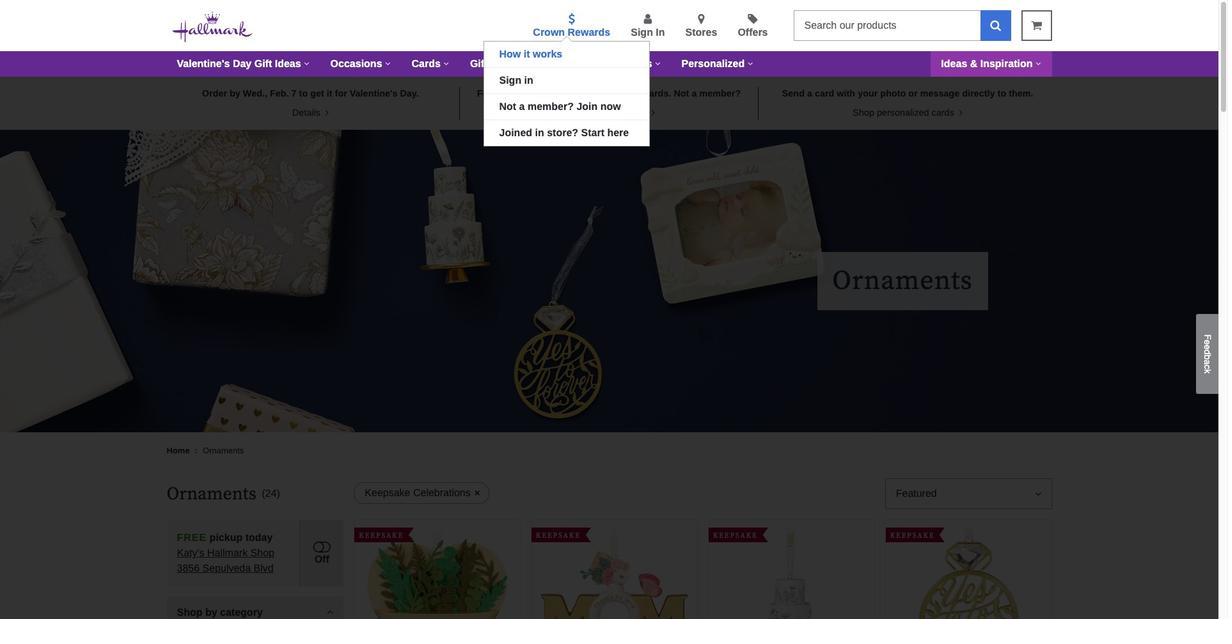 Task type: describe. For each thing, give the bounding box(es) containing it.
crown rewards
[[533, 27, 610, 38]]

1 vertical spatial sign
[[499, 75, 521, 86]]

menu containing how it works
[[484, 42, 649, 146]]

ornaments link
[[588, 51, 671, 77]]

hallmark image
[[172, 12, 252, 42]]

joined in store? start here
[[499, 127, 629, 138]]

wed.,
[[243, 88, 267, 99]]

occasions
[[330, 58, 382, 69]]

valentine's day gift ideas link
[[167, 51, 320, 77]]

tiers of joy 2024 porcelain ornament, image
[[709, 520, 874, 619]]

2 horizontal spatial sign
[[631, 27, 653, 38]]

ornaments main content
[[0, 77, 1219, 619]]

by for shop
[[205, 607, 217, 618]]

gifts
[[470, 58, 493, 69]]

rewards.
[[630, 88, 671, 99]]

not inside ornaments main content
[[674, 88, 689, 99]]

free for free pickup today katy's hallmark shop 3856 sepulveda blvd
[[177, 532, 207, 543]]

order
[[202, 88, 227, 99]]

growing in love metal & fabric ornament, image
[[355, 520, 520, 619]]

celebrations
[[413, 487, 471, 498]]

1 vertical spatial or
[[594, 107, 602, 117]]

personalized
[[877, 107, 929, 117]]

shop inside free pickup today katy's hallmark shop 3856 sepulveda blvd
[[250, 547, 274, 558]]

valentine's day gift ideas
[[177, 58, 301, 69]]

f e e d b a c k
[[1203, 334, 1213, 373]]

1 to from the left
[[299, 88, 308, 99]]

katy's hallmark shop 3856 sepulveda blvd link
[[177, 547, 274, 573]]

offers link
[[738, 13, 768, 40]]

menu containing crown rewards
[[273, 11, 783, 40]]

directly
[[962, 88, 995, 99]]

category
[[220, 607, 263, 618]]

occasions link
[[320, 51, 401, 77]]

(24)
[[262, 488, 280, 499]]

menu bar inside 'banner'
[[167, 51, 1052, 77]]

k
[[1203, 369, 1213, 373]]

order by wed., feb. 7 to get it for valentine's day.
[[202, 88, 419, 99]]

free pickup today katy's hallmark shop 3856 sepulveda blvd
[[177, 532, 274, 573]]

1 e from the top
[[1203, 340, 1213, 345]]

ornaments section
[[167, 478, 344, 619]]

shop for shop personalized cards
[[853, 107, 874, 117]]

sign inside ornaments main content
[[563, 107, 581, 117]]

icon image inside ornaments section
[[313, 539, 331, 554]]

joined in store? start here link
[[494, 125, 634, 141]]

now
[[600, 101, 621, 112]]

in inside ornaments main content
[[584, 107, 591, 117]]

not a member? join now link
[[494, 99, 626, 114]]

hallmark link
[[172, 10, 263, 45]]

how
[[499, 49, 521, 59]]

f e e d b a c k button
[[1196, 314, 1219, 394]]

ideas & inspiration link
[[931, 51, 1052, 77]]

0 horizontal spatial sign in
[[499, 75, 533, 86]]

feb.
[[270, 88, 289, 99]]

3 article from the left
[[708, 519, 875, 619]]

wrap
[[543, 58, 569, 69]]

crown inside ornaments main content
[[599, 88, 628, 99]]

icon image for shop personalized cards
[[957, 108, 963, 117]]

personalized
[[682, 58, 745, 69]]

1 ideas from the left
[[275, 58, 301, 69]]

2 gift from the left
[[523, 58, 540, 69]]

0 vertical spatial sign in
[[631, 27, 665, 38]]

it inside ornaments main content
[[327, 88, 332, 99]]

katy's
[[177, 547, 204, 558]]

keepsake
[[365, 487, 410, 498]]

not a member? join now
[[499, 101, 621, 112]]

7
[[291, 88, 297, 99]]

2 with from the left
[[837, 88, 855, 99]]

2 ideas from the left
[[941, 58, 967, 69]]

off
[[314, 554, 329, 565]]

cards
[[932, 107, 954, 117]]

it inside 'banner'
[[524, 49, 530, 59]]

ornaments banner
[[167, 483, 344, 505]]

shipping
[[499, 88, 538, 99]]

&
[[970, 58, 978, 69]]

joined
[[499, 127, 532, 138]]

sign in or join today
[[563, 107, 649, 117]]

get
[[310, 88, 324, 99]]

start
[[581, 127, 604, 138]]

a inside button
[[1203, 360, 1213, 365]]

day.
[[400, 88, 419, 99]]

shop for shop by category
[[177, 607, 202, 618]]

a down personalized
[[692, 88, 697, 99]]

gift wrap
[[523, 58, 569, 69]]

in left store?
[[535, 127, 544, 138]]

shop by category article
[[167, 597, 344, 619]]

send
[[782, 88, 805, 99]]

here
[[607, 127, 629, 138]]

cards link
[[401, 51, 460, 77]]

inspiration
[[980, 58, 1033, 69]]

store?
[[547, 127, 578, 138]]

0 horizontal spatial crown
[[533, 27, 565, 38]]

cards
[[412, 58, 441, 69]]

1 gift from the left
[[254, 58, 272, 69]]



Task type: vqa. For each thing, say whether or not it's contained in the screenshot.
Personalized
yes



Task type: locate. For each thing, give the bounding box(es) containing it.
1 with from the left
[[578, 88, 597, 99]]

ornaments inside menu bar
[[598, 58, 652, 69]]

0 vertical spatial member?
[[699, 88, 741, 99]]

with right card
[[837, 88, 855, 99]]

a left card
[[807, 88, 812, 99]]

ornaments (24)
[[167, 483, 280, 505]]

c
[[1203, 364, 1213, 369]]

sign in link down how
[[494, 73, 538, 88]]

icon image for sign in or join today
[[649, 108, 655, 117]]

1 horizontal spatial by
[[230, 88, 240, 99]]

1 horizontal spatial member?
[[699, 88, 741, 99]]

1 horizontal spatial free
[[477, 88, 496, 99]]

search image
[[990, 20, 1001, 31]]

0 horizontal spatial by
[[205, 607, 217, 618]]

a
[[692, 88, 697, 99], [807, 88, 812, 99], [519, 101, 525, 112], [1203, 360, 1213, 365]]

1 horizontal spatial shop
[[250, 547, 274, 558]]

stores
[[685, 27, 717, 38]]

gift wrap link
[[513, 51, 588, 77]]

0 horizontal spatial member?
[[528, 101, 574, 112]]

crown up works
[[533, 27, 565, 38]]

how it works link
[[494, 47, 567, 62]]

menu
[[273, 11, 783, 40], [484, 42, 649, 146]]

1 horizontal spatial join
[[604, 107, 621, 117]]

1 horizontal spatial crown
[[599, 88, 628, 99]]

crown rewards link
[[533, 13, 610, 40]]

1 horizontal spatial valentine's
[[350, 88, 398, 99]]

with right $30+
[[578, 88, 597, 99]]

keepsake celebrations
[[365, 487, 473, 498]]

valentine's up order
[[177, 58, 230, 69]]

by left wed.,
[[230, 88, 240, 99]]

stores link
[[685, 13, 717, 40]]

banner
[[0, 0, 1219, 146]]

free for free shipping on $30+ with crown rewards. not a member?
[[477, 88, 496, 99]]

0 vertical spatial shop
[[853, 107, 874, 117]]

product list element
[[354, 519, 1052, 619]]

home link
[[167, 446, 192, 455]]

0 vertical spatial sign in link
[[631, 13, 665, 40]]

0 horizontal spatial ideas
[[275, 58, 301, 69]]

menu bar containing valentine's day gift ideas
[[167, 51, 1052, 77]]

1 horizontal spatial or
[[909, 88, 918, 99]]

or right photo
[[909, 88, 918, 99]]

0 vertical spatial by
[[230, 88, 240, 99]]

ornaments inside section
[[167, 483, 256, 505]]

gifts link
[[460, 51, 513, 77]]

valentine's down occasions 'link'
[[350, 88, 398, 99]]

0 horizontal spatial free
[[177, 532, 207, 543]]

today up blvd
[[245, 532, 273, 543]]

hallmark
[[207, 547, 248, 558]]

in up 'shipping'
[[524, 75, 533, 86]]

by
[[230, 88, 240, 99], [205, 607, 217, 618]]

it right how
[[524, 49, 530, 59]]

sign up 'shipping'
[[499, 75, 521, 86]]

for
[[335, 88, 347, 99]]

rewards
[[568, 27, 610, 38]]

sign in link for not a member? join now link
[[494, 73, 538, 88]]

0 vertical spatial valentine's
[[177, 58, 230, 69]]

icon image for details
[[323, 108, 329, 117]]

1 horizontal spatial sign in
[[631, 27, 665, 38]]

icon image
[[323, 108, 329, 117], [649, 108, 655, 117], [957, 108, 963, 117], [313, 539, 331, 554]]

crown up now
[[599, 88, 628, 99]]

a inside 'banner'
[[519, 101, 525, 112]]

sign in link
[[631, 13, 665, 40], [494, 73, 538, 88]]

0 horizontal spatial or
[[594, 107, 602, 117]]

join down free shipping on $30+ with crown rewards. not a member?
[[604, 107, 621, 117]]

0 horizontal spatial sign in link
[[494, 73, 538, 88]]

sign in link up "ornaments" link
[[631, 13, 665, 40]]

shop personalized cards
[[853, 107, 957, 117]]

shopping cart image
[[1031, 20, 1042, 31]]

member? down on
[[528, 101, 574, 112]]

join for now
[[577, 101, 598, 112]]

not down 'shipping'
[[499, 101, 516, 112]]

sign
[[631, 27, 653, 38], [499, 75, 521, 86], [563, 107, 581, 117]]

day
[[233, 58, 252, 69]]

0 horizontal spatial not
[[499, 101, 516, 112]]

in up start
[[584, 107, 591, 117]]

message
[[920, 88, 960, 99]]

1 horizontal spatial ideas
[[941, 58, 967, 69]]

sign up "ornaments" link
[[631, 27, 653, 38]]

by for order
[[230, 88, 240, 99]]

shop down 3856
[[177, 607, 202, 618]]

1 horizontal spatial today
[[624, 107, 646, 117]]

0 vertical spatial menu
[[273, 11, 783, 40]]

join left now
[[577, 101, 598, 112]]

sign down $30+
[[563, 107, 581, 117]]

ideas & inspiration
[[941, 58, 1033, 69]]

0 vertical spatial or
[[909, 88, 918, 99]]

1 vertical spatial not
[[499, 101, 516, 112]]

1 vertical spatial menu
[[484, 42, 649, 146]]

join
[[577, 101, 598, 112], [604, 107, 621, 117]]

0 horizontal spatial gift
[[254, 58, 272, 69]]

crown
[[533, 27, 565, 38], [599, 88, 628, 99]]

0 vertical spatial it
[[524, 49, 530, 59]]

shop down your
[[853, 107, 874, 117]]

d
[[1203, 350, 1213, 355]]

ornaments
[[598, 58, 652, 69], [832, 264, 973, 298], [203, 446, 244, 455], [167, 483, 256, 505]]

0 vertical spatial free
[[477, 88, 496, 99]]

1 vertical spatial today
[[245, 532, 273, 543]]

ideas left &
[[941, 58, 967, 69]]

free down gifts link
[[477, 88, 496, 99]]

free shipping on $30+ with crown rewards. not a member?
[[477, 88, 741, 99]]

$30+
[[555, 88, 576, 99]]

a down 'shipping'
[[519, 101, 525, 112]]

valentine's
[[177, 58, 230, 69], [350, 88, 398, 99]]

None search field
[[793, 10, 1011, 41]]

photo
[[880, 88, 906, 99]]

in left stores
[[656, 27, 665, 38]]

1 vertical spatial valentine's
[[350, 88, 398, 99]]

e up b
[[1203, 345, 1213, 350]]

shop inside article
[[177, 607, 202, 618]]

1 horizontal spatial not
[[674, 88, 689, 99]]

1 horizontal spatial it
[[524, 49, 530, 59]]

0 horizontal spatial it
[[327, 88, 332, 99]]

Search our products search field
[[793, 10, 980, 41]]

1 horizontal spatial gift
[[523, 58, 540, 69]]

offers
[[738, 27, 768, 38]]

not right "rewards." at the top right
[[674, 88, 689, 99]]

not inside not a member? join now link
[[499, 101, 516, 112]]

sign in up "ornaments" link
[[631, 27, 665, 38]]

1 vertical spatial sign in link
[[494, 73, 538, 88]]

to right 7
[[299, 88, 308, 99]]

how it works
[[499, 49, 562, 59]]

1 horizontal spatial sign in link
[[631, 13, 665, 40]]

f
[[1203, 334, 1213, 340]]

free inside free pickup today katy's hallmark shop 3856 sepulveda blvd
[[177, 532, 207, 543]]

0 horizontal spatial valentine's
[[177, 58, 230, 69]]

send a card with your photo or message directly to them.
[[782, 88, 1033, 99]]

it
[[524, 49, 530, 59], [327, 88, 332, 99]]

works
[[533, 49, 562, 59]]

a up k at the bottom right of the page
[[1203, 360, 1213, 365]]

ideas up 7
[[275, 58, 301, 69]]

personalized link
[[671, 51, 764, 77]]

4 article from the left
[[885, 519, 1052, 619]]

0 vertical spatial crown
[[533, 27, 565, 38]]

0 vertical spatial today
[[624, 107, 646, 117]]

member? inside ornaments main content
[[699, 88, 741, 99]]

home
[[167, 446, 190, 455]]

in
[[656, 27, 665, 38], [524, 75, 533, 86], [584, 107, 591, 117], [535, 127, 544, 138]]

your
[[858, 88, 878, 99]]

ornaments image
[[0, 130, 1219, 432]]

0 horizontal spatial sign
[[499, 75, 521, 86]]

on
[[541, 88, 552, 99]]

2 e from the top
[[1203, 345, 1213, 350]]

by inside article
[[205, 607, 217, 618]]

mom's love porcelain ornament, image
[[532, 520, 697, 619]]

ideas
[[275, 58, 301, 69], [941, 58, 967, 69]]

valentine's inside ornaments main content
[[350, 88, 398, 99]]

1 horizontal spatial sign
[[563, 107, 581, 117]]

1 vertical spatial by
[[205, 607, 217, 618]]

our engagement 2024 metal ornament, image
[[886, 520, 1051, 619]]

member?
[[699, 88, 741, 99], [528, 101, 574, 112]]

gift
[[254, 58, 272, 69], [523, 58, 540, 69]]

2 horizontal spatial shop
[[853, 107, 874, 117]]

valentine's inside menu bar
[[177, 58, 230, 69]]

1 vertical spatial free
[[177, 532, 207, 543]]

0 horizontal spatial join
[[577, 101, 598, 112]]

join inside menu
[[577, 101, 598, 112]]

3856
[[177, 563, 200, 573]]

0 horizontal spatial to
[[299, 88, 308, 99]]

1 vertical spatial shop
[[250, 547, 274, 558]]

it left for
[[327, 88, 332, 99]]

keepsake celebrations button
[[354, 482, 489, 504]]

join inside ornaments main content
[[604, 107, 621, 117]]

1 horizontal spatial with
[[837, 88, 855, 99]]

details
[[292, 107, 323, 117]]

0 horizontal spatial with
[[578, 88, 597, 99]]

1 vertical spatial member?
[[528, 101, 574, 112]]

card
[[815, 88, 834, 99]]

1 vertical spatial sign in
[[499, 75, 533, 86]]

sign in link for stores link
[[631, 13, 665, 40]]

or up start
[[594, 107, 602, 117]]

b
[[1203, 355, 1213, 360]]

them.
[[1009, 88, 1033, 99]]

by left category
[[205, 607, 217, 618]]

0 vertical spatial not
[[674, 88, 689, 99]]

2 article from the left
[[531, 519, 698, 619]]

or
[[909, 88, 918, 99], [594, 107, 602, 117]]

1 vertical spatial it
[[327, 88, 332, 99]]

join for today
[[604, 107, 621, 117]]

menu bar
[[167, 51, 1052, 77]]

sign in
[[631, 27, 665, 38], [499, 75, 533, 86]]

1 horizontal spatial to
[[998, 88, 1006, 99]]

to
[[299, 88, 308, 99], [998, 88, 1006, 99]]

member? down personalized link
[[699, 88, 741, 99]]

2 vertical spatial sign
[[563, 107, 581, 117]]

2 vertical spatial shop
[[177, 607, 202, 618]]

shop up blvd
[[250, 547, 274, 558]]

sign in up 'shipping'
[[499, 75, 533, 86]]

free up katy's
[[177, 532, 207, 543]]

1 article from the left
[[354, 519, 521, 619]]

1 vertical spatial crown
[[599, 88, 628, 99]]

to left them.
[[998, 88, 1006, 99]]

today inside free pickup today katy's hallmark shop 3856 sepulveda blvd
[[245, 532, 273, 543]]

0 vertical spatial sign
[[631, 27, 653, 38]]

2 to from the left
[[998, 88, 1006, 99]]

0 horizontal spatial shop
[[177, 607, 202, 618]]

blvd
[[254, 563, 274, 573]]

today down "rewards." at the top right
[[624, 107, 646, 117]]

not
[[674, 88, 689, 99], [499, 101, 516, 112]]

article
[[354, 519, 521, 619], [531, 519, 698, 619], [708, 519, 875, 619], [885, 519, 1052, 619]]

0 horizontal spatial today
[[245, 532, 273, 543]]

sepulveda
[[202, 563, 251, 573]]

pickup
[[210, 532, 243, 543]]

banner containing crown rewards
[[0, 0, 1219, 146]]

member? inside menu
[[528, 101, 574, 112]]

shop by category
[[177, 607, 263, 618]]

e up d
[[1203, 340, 1213, 345]]



